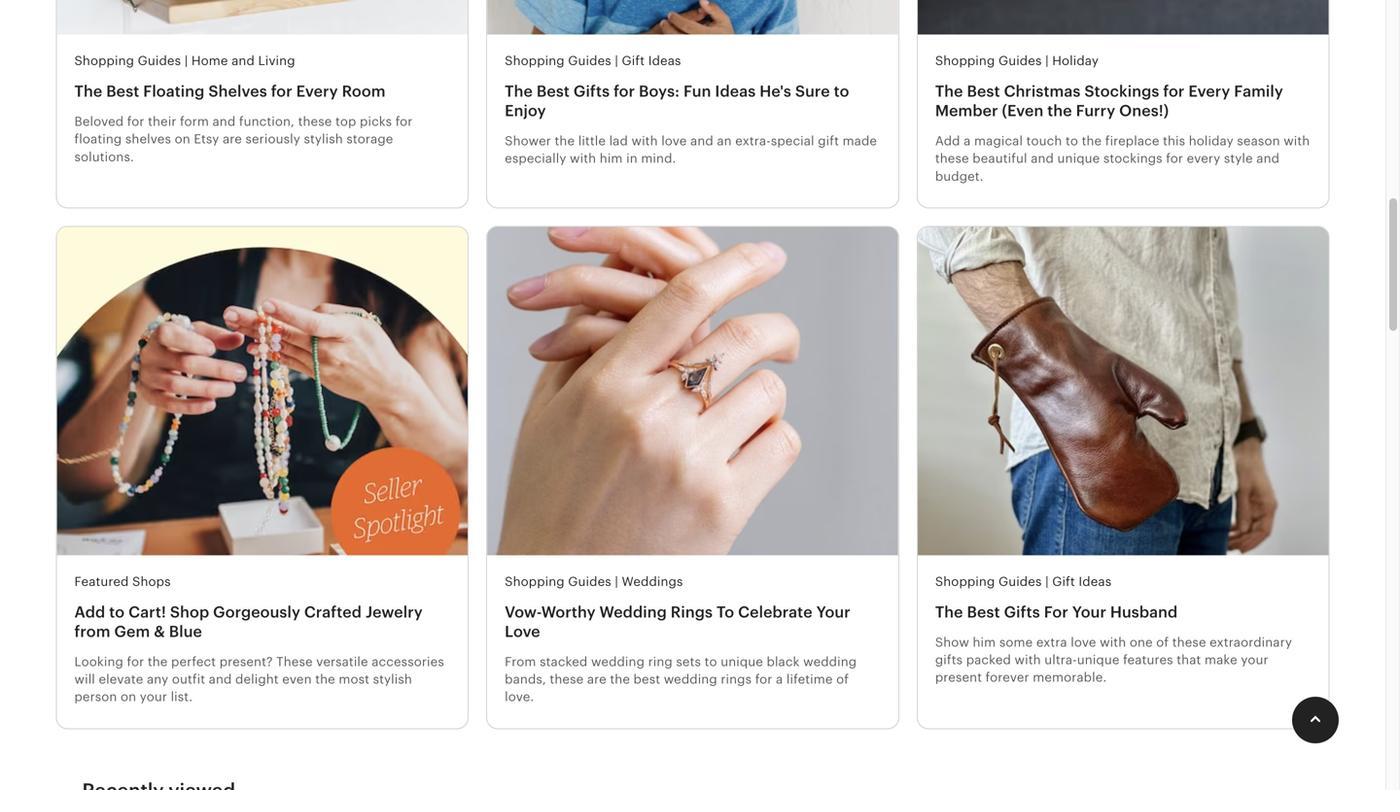 Task type: describe. For each thing, give the bounding box(es) containing it.
the best christmas stockings for every family member (even the furry ones!)
[[935, 83, 1283, 119]]

the best floating shelves for every room
[[74, 83, 386, 100]]

best for the best gifts for your husband
[[967, 604, 1000, 621]]

with down "some"
[[1015, 653, 1041, 668]]

gifts
[[935, 653, 963, 668]]

guides for stockings
[[998, 54, 1042, 68]]

for inside the best christmas stockings for every family member (even the furry ones!)
[[1163, 83, 1185, 100]]

crafted
[[304, 604, 362, 621]]

extra
[[1036, 635, 1067, 650]]

top
[[335, 114, 356, 129]]

extra-
[[735, 134, 771, 148]]

and down the touch
[[1031, 151, 1054, 166]]

for inside 'the best gifts for boys: fun ideas he's sure to enjoy'
[[614, 83, 635, 100]]

show
[[935, 635, 969, 650]]

floating
[[74, 132, 122, 146]]

gorgeously
[[213, 604, 300, 621]]

blue
[[169, 623, 202, 641]]

beautiful
[[973, 151, 1027, 166]]

with down 'little'
[[570, 151, 596, 166]]

jewelry
[[366, 604, 423, 621]]

ultra-
[[1044, 653, 1077, 668]]

the for the best gifts for your husband
[[935, 604, 963, 621]]

every
[[1187, 151, 1220, 166]]

of inside show him some extra love with one of these extraordinary gifts packed with ultra-unique features that make your present forever memorable.
[[1156, 635, 1169, 650]]

the down "versatile"
[[315, 672, 335, 687]]

boys:
[[639, 83, 680, 100]]

the inside from stacked wedding ring sets to unique black wedding bands, these are the best wedding rings for a lifetime of love.
[[610, 672, 630, 687]]

on inside beloved for their form and function, these top picks for floating shelves on etsy are seriously stylish storage solutions.
[[175, 132, 190, 146]]

one
[[1130, 635, 1153, 650]]

and inside shower the little lad with love and an extra-special gift made especially with him in mind.
[[690, 134, 713, 148]]

these
[[276, 655, 313, 669]]

room
[[342, 83, 386, 100]]

with up the in
[[631, 134, 658, 148]]

fireplace
[[1105, 134, 1159, 148]]

for right 'picks'
[[395, 114, 413, 129]]

add to cart! shop gorgeously crafted jewelry from gem & blue
[[74, 604, 423, 641]]

beloved
[[74, 114, 124, 129]]

him inside show him some extra love with one of these extraordinary gifts packed with ultra-unique features that make your present forever memorable.
[[973, 635, 996, 650]]

these inside from stacked wedding ring sets to unique black wedding bands, these are the best wedding rings for a lifetime of love.
[[550, 672, 584, 687]]

picks
[[360, 114, 392, 129]]

shopping guides for vow-worthy wedding rings to celebrate your love
[[505, 575, 611, 589]]

in
[[626, 151, 638, 166]]

he's
[[760, 83, 791, 100]]

gem
[[114, 623, 150, 641]]

to
[[717, 604, 734, 621]]

with inside add a magical touch to the fireplace this holiday season with these beautiful and unique stockings for every style and budget.
[[1284, 134, 1310, 148]]

any
[[147, 672, 168, 687]]

holiday
[[1052, 54, 1099, 68]]

of inside from stacked wedding ring sets to unique black wedding bands, these are the best wedding rings for a lifetime of love.
[[836, 672, 849, 687]]

best for the best gifts for boys: fun ideas he's sure to enjoy
[[537, 83, 570, 100]]

gift for for
[[622, 54, 645, 68]]

delight
[[235, 672, 279, 687]]

vow-worthy wedding rings to celebrate your love link
[[505, 603, 881, 642]]

guides for for
[[998, 575, 1042, 589]]

for down living
[[271, 83, 292, 100]]

season
[[1237, 134, 1280, 148]]

from
[[505, 655, 536, 669]]

enjoy
[[505, 102, 546, 119]]

ring
[[648, 655, 673, 669]]

these inside add a magical touch to the fireplace this holiday season with these beautiful and unique stockings for every style and budget.
[[935, 151, 969, 166]]

black
[[767, 655, 800, 669]]

shopping guides for the best gifts for your husband
[[935, 575, 1042, 589]]

home and living
[[191, 54, 295, 68]]

and up 'shelves'
[[232, 54, 255, 68]]

guides for for
[[568, 54, 611, 68]]

shopping guides for the best floating shelves for every room
[[74, 54, 181, 68]]

gifts for for
[[1004, 604, 1040, 621]]

add for add a magical touch to the fireplace this holiday season with these beautiful and unique stockings for every style and budget.
[[935, 134, 960, 148]]

rings
[[721, 672, 752, 687]]

from stacked wedding ring sets to unique black wedding bands, these are the best wedding rings for a lifetime of love.
[[505, 655, 857, 705]]

shop
[[170, 604, 209, 621]]

person
[[74, 690, 117, 705]]

gift for for
[[1052, 575, 1075, 589]]

the up any
[[148, 655, 168, 669]]

weddings
[[622, 575, 683, 589]]

shopping for the best christmas stockings for every family member (even the furry ones!)
[[935, 54, 995, 68]]

best for the best christmas stockings for every family member (even the furry ones!)
[[967, 83, 1000, 100]]

best
[[633, 672, 660, 687]]

gifts for for
[[574, 83, 610, 100]]

extraordinary
[[1210, 635, 1292, 650]]

little
[[578, 134, 606, 148]]

most
[[339, 672, 369, 687]]

packed
[[966, 653, 1011, 668]]

perfect
[[171, 655, 216, 669]]

accessories
[[372, 655, 444, 669]]

ones!)
[[1119, 102, 1169, 119]]

and down season
[[1256, 151, 1280, 166]]

these inside beloved for their form and function, these top picks for floating shelves on etsy are seriously stylish storage solutions.
[[298, 114, 332, 129]]

present?
[[219, 655, 273, 669]]

2 horizontal spatial wedding
[[803, 655, 857, 669]]

for inside looking for the perfect present? these versatile accessories will elevate any outfit and delight even the most stylish person on your list.
[[127, 655, 144, 669]]

ideas for the best gifts for your husband
[[1079, 575, 1112, 589]]

lad
[[609, 134, 628, 148]]

furry
[[1076, 102, 1115, 119]]

the for the best christmas stockings for every family member (even the furry ones!)
[[935, 83, 963, 100]]

stylish inside beloved for their form and function, these top picks for floating shelves on etsy are seriously stylish storage solutions.
[[304, 132, 343, 146]]

even
[[282, 672, 312, 687]]

0 horizontal spatial wedding
[[591, 655, 645, 669]]

guides for rings
[[568, 575, 611, 589]]

ideas for the best gifts for boys: fun ideas he's sure to enjoy
[[648, 54, 681, 68]]

touch
[[1026, 134, 1062, 148]]

unique for stockings
[[1057, 151, 1100, 166]]

solutions.
[[74, 150, 134, 164]]

stacked
[[540, 655, 588, 669]]

will
[[74, 672, 95, 687]]

gift ideas for your
[[1052, 575, 1112, 589]]

versatile
[[316, 655, 368, 669]]

every for room
[[296, 83, 338, 100]]

mind.
[[641, 151, 676, 166]]

and inside beloved for their form and function, these top picks for floating shelves on etsy are seriously stylish storage solutions.
[[212, 114, 236, 129]]

show him some extra love with one of these extraordinary gifts packed with ultra-unique features that make your present forever memorable.
[[935, 635, 1292, 685]]

for
[[1044, 604, 1068, 621]]

featured shops
[[74, 575, 171, 589]]

floating
[[143, 83, 205, 100]]

shopping guides for the best gifts for boys: fun ideas he's sure to enjoy
[[505, 54, 611, 68]]

best for the best floating shelves for every room
[[106, 83, 139, 100]]

the best christmas stockings for every family member (even the furry ones!) link
[[935, 82, 1311, 120]]

unique inside from stacked wedding ring sets to unique black wedding bands, these are the best wedding rings for a lifetime of love.
[[721, 655, 763, 669]]

special
[[771, 134, 814, 148]]

to inside from stacked wedding ring sets to unique black wedding bands, these are the best wedding rings for a lifetime of love.
[[704, 655, 717, 669]]



Task type: vqa. For each thing, say whether or not it's contained in the screenshot.


Task type: locate. For each thing, give the bounding box(es) containing it.
best up show
[[967, 604, 1000, 621]]

best up enjoy
[[537, 83, 570, 100]]

lifetime
[[786, 672, 833, 687]]

shopping guides up floating
[[74, 54, 181, 68]]

0 horizontal spatial every
[[296, 83, 338, 100]]

2 every from the left
[[1188, 83, 1230, 100]]

the best gifts for your husband link
[[935, 603, 1311, 622]]

some
[[999, 635, 1033, 650]]

wedding up the best
[[591, 655, 645, 669]]

and left an
[[690, 134, 713, 148]]

add for add to cart! shop gorgeously crafted jewelry from gem & blue
[[74, 604, 105, 621]]

guides up 'little'
[[568, 54, 611, 68]]

for up ones!) at top right
[[1163, 83, 1185, 100]]

1 vertical spatial on
[[121, 690, 136, 705]]

0 vertical spatial your
[[1241, 653, 1268, 668]]

1 vertical spatial of
[[836, 672, 849, 687]]

an
[[717, 134, 732, 148]]

1 horizontal spatial are
[[587, 672, 606, 687]]

the
[[1047, 102, 1072, 119], [555, 134, 575, 148], [1082, 134, 1102, 148], [148, 655, 168, 669], [315, 672, 335, 687], [610, 672, 630, 687]]

1 vertical spatial your
[[140, 690, 167, 705]]

with right season
[[1284, 134, 1310, 148]]

shelves
[[125, 132, 171, 146]]

every inside the best christmas stockings for every family member (even the furry ones!)
[[1188, 83, 1230, 100]]

shower the little lad with love and an extra-special gift made especially with him in mind.
[[505, 134, 877, 166]]

stockings
[[1103, 151, 1163, 166]]

0 vertical spatial ideas
[[648, 54, 681, 68]]

for down black
[[755, 672, 772, 687]]

guides for shelves
[[138, 54, 181, 68]]

love
[[505, 623, 540, 641]]

looking for the perfect present? these versatile accessories will elevate any outfit and delight even the most stylish person on your list.
[[74, 655, 444, 705]]

1 horizontal spatial every
[[1188, 83, 1230, 100]]

0 horizontal spatial ideas
[[648, 54, 681, 68]]

ideas inside 'the best gifts for boys: fun ideas he's sure to enjoy'
[[715, 83, 756, 100]]

1 vertical spatial stylish
[[373, 672, 412, 687]]

guides up the best gifts for your husband at the right of page
[[998, 575, 1042, 589]]

add to cart! shop gorgeously crafted jewelry from gem & blue link
[[74, 603, 450, 642]]

2 your from the left
[[1072, 604, 1106, 621]]

of right one
[[1156, 635, 1169, 650]]

wedding
[[591, 655, 645, 669], [803, 655, 857, 669], [664, 672, 717, 687]]

0 horizontal spatial him
[[600, 151, 623, 166]]

0 vertical spatial on
[[175, 132, 190, 146]]

0 vertical spatial of
[[1156, 635, 1169, 650]]

unique
[[1057, 151, 1100, 166], [1077, 653, 1120, 668], [721, 655, 763, 669]]

for down this
[[1166, 151, 1183, 166]]

are inside beloved for their form and function, these top picks for floating shelves on etsy are seriously stylish storage solutions.
[[223, 132, 242, 146]]

0 horizontal spatial on
[[121, 690, 136, 705]]

gift ideas for boys:
[[622, 54, 681, 68]]

a down member
[[964, 134, 971, 148]]

these down stacked
[[550, 672, 584, 687]]

featured
[[74, 575, 129, 589]]

and inside looking for the perfect present? these versatile accessories will elevate any outfit and delight even the most stylish person on your list.
[[209, 672, 232, 687]]

the down christmas
[[1047, 102, 1072, 119]]

shops
[[132, 575, 171, 589]]

especially
[[505, 151, 566, 166]]

worthy
[[541, 604, 596, 621]]

form
[[180, 114, 209, 129]]

0 horizontal spatial stylish
[[304, 132, 343, 146]]

0 vertical spatial love
[[661, 134, 687, 148]]

1 vertical spatial love
[[1071, 635, 1096, 650]]

unique inside add a magical touch to the fireplace this holiday season with these beautiful and unique stockings for every style and budget.
[[1057, 151, 1100, 166]]

1 vertical spatial add
[[74, 604, 105, 621]]

the inside add a magical touch to the fireplace this holiday season with these beautiful and unique stockings for every style and budget.
[[1082, 134, 1102, 148]]

sets
[[676, 655, 701, 669]]

for inside from stacked wedding ring sets to unique black wedding bands, these are the best wedding rings for a lifetime of love.
[[755, 672, 772, 687]]

gift ideas up boys:
[[622, 54, 681, 68]]

1 horizontal spatial your
[[1072, 604, 1106, 621]]

from
[[74, 623, 110, 641]]

the inside the best christmas stockings for every family member (even the furry ones!)
[[1047, 102, 1072, 119]]

every
[[296, 83, 338, 100], [1188, 83, 1230, 100]]

gifts up 'little'
[[574, 83, 610, 100]]

shopping for the best floating shelves for every room
[[74, 54, 134, 68]]

these left top
[[298, 114, 332, 129]]

1 horizontal spatial love
[[1071, 635, 1096, 650]]

the inside shower the little lad with love and an extra-special gift made especially with him in mind.
[[555, 134, 575, 148]]

shopping for the best gifts for boys: fun ideas he's sure to enjoy
[[505, 54, 565, 68]]

sure
[[795, 83, 830, 100]]

the left the best
[[610, 672, 630, 687]]

these inside show him some extra love with one of these extraordinary gifts packed with ultra-unique features that make your present forever memorable.
[[1172, 635, 1206, 650]]

your right 'celebrate'
[[816, 604, 850, 621]]

your down any
[[140, 690, 167, 705]]

0 horizontal spatial gift ideas
[[622, 54, 681, 68]]

are inside from stacked wedding ring sets to unique black wedding bands, these are the best wedding rings for a lifetime of love.
[[587, 672, 606, 687]]

shopping up show
[[935, 575, 995, 589]]

add down member
[[935, 134, 960, 148]]

shopping up member
[[935, 54, 995, 68]]

1 horizontal spatial a
[[964, 134, 971, 148]]

gifts inside the best gifts for your husband link
[[1004, 604, 1040, 621]]

the best gifts for boys: fun ideas he's sure to enjoy
[[505, 83, 849, 119]]

budget.
[[935, 169, 984, 184]]

unique down the touch
[[1057, 151, 1100, 166]]

0 vertical spatial add
[[935, 134, 960, 148]]

0 horizontal spatial love
[[661, 134, 687, 148]]

living
[[258, 54, 295, 68]]

shopping guides
[[74, 54, 181, 68], [505, 54, 611, 68], [935, 54, 1042, 68], [505, 575, 611, 589], [935, 575, 1042, 589]]

seriously
[[245, 132, 300, 146]]

shopping for the best gifts for your husband
[[935, 575, 995, 589]]

are down stacked
[[587, 672, 606, 687]]

the down furry
[[1082, 134, 1102, 148]]

for up shelves
[[127, 114, 144, 129]]

to inside "add to cart! shop gorgeously crafted jewelry from gem & blue"
[[109, 604, 125, 621]]

0 horizontal spatial your
[[816, 604, 850, 621]]

1 vertical spatial him
[[973, 635, 996, 650]]

the best gifts for boys: fun ideas he's sure to enjoy link
[[505, 82, 881, 120]]

beloved for their form and function, these top picks for floating shelves on etsy are seriously stylish storage solutions.
[[74, 114, 413, 164]]

outfit
[[172, 672, 205, 687]]

are right etsy
[[223, 132, 242, 146]]

christmas
[[1004, 83, 1081, 100]]

0 vertical spatial are
[[223, 132, 242, 146]]

your down extraordinary
[[1241, 653, 1268, 668]]

the best gifts for your husband
[[935, 604, 1178, 621]]

list.
[[171, 690, 193, 705]]

holiday
[[1189, 134, 1234, 148]]

best inside the best christmas stockings for every family member (even the furry ones!)
[[967, 83, 1000, 100]]

to up the gem
[[109, 604, 125, 621]]

a down black
[[776, 672, 783, 687]]

shopping guides up enjoy
[[505, 54, 611, 68]]

shopping up vow-
[[505, 575, 565, 589]]

to right sure
[[834, 83, 849, 100]]

1 horizontal spatial him
[[973, 635, 996, 650]]

2 vertical spatial ideas
[[1079, 575, 1112, 589]]

0 vertical spatial him
[[600, 151, 623, 166]]

him inside shower the little lad with love and an extra-special gift made especially with him in mind.
[[600, 151, 623, 166]]

1 vertical spatial gifts
[[1004, 604, 1040, 621]]

add inside add a magical touch to the fireplace this holiday season with these beautiful and unique stockings for every style and budget.
[[935, 134, 960, 148]]

stylish inside looking for the perfect present? these versatile accessories will elevate any outfit and delight even the most stylish person on your list.
[[373, 672, 412, 687]]

home
[[191, 54, 228, 68]]

0 vertical spatial gift
[[622, 54, 645, 68]]

the inside 'the best gifts for boys: fun ideas he's sure to enjoy'
[[505, 83, 533, 100]]

0 horizontal spatial are
[[223, 132, 242, 146]]

wedding down sets
[[664, 672, 717, 687]]

0 vertical spatial a
[[964, 134, 971, 148]]

0 horizontal spatial of
[[836, 672, 849, 687]]

ideas up the best gifts for your husband link
[[1079, 575, 1112, 589]]

forever
[[986, 671, 1029, 685]]

to
[[834, 83, 849, 100], [1066, 134, 1078, 148], [109, 604, 125, 621], [704, 655, 717, 669]]

&
[[154, 623, 165, 641]]

1 every from the left
[[296, 83, 338, 100]]

on
[[175, 132, 190, 146], [121, 690, 136, 705]]

1 horizontal spatial gift
[[1052, 575, 1075, 589]]

your inside the best gifts for your husband link
[[1072, 604, 1106, 621]]

stylish down accessories
[[373, 672, 412, 687]]

the best floating shelves for every room link
[[74, 82, 450, 101]]

vow-
[[505, 604, 541, 621]]

shopping guides up member
[[935, 54, 1042, 68]]

1 horizontal spatial stylish
[[373, 672, 412, 687]]

and up etsy
[[212, 114, 236, 129]]

make
[[1205, 653, 1237, 668]]

gifts inside 'the best gifts for boys: fun ideas he's sure to enjoy'
[[574, 83, 610, 100]]

etsy
[[194, 132, 219, 146]]

gift up the best gifts for your husband at the right of page
[[1052, 575, 1075, 589]]

magical
[[974, 134, 1023, 148]]

these
[[298, 114, 332, 129], [935, 151, 969, 166], [1172, 635, 1206, 650], [550, 672, 584, 687]]

1 vertical spatial gift
[[1052, 575, 1075, 589]]

with left one
[[1100, 635, 1126, 650]]

gift up boys:
[[622, 54, 645, 68]]

1 horizontal spatial on
[[175, 132, 190, 146]]

the
[[74, 83, 102, 100], [505, 83, 533, 100], [935, 83, 963, 100], [935, 604, 963, 621]]

and down present?
[[209, 672, 232, 687]]

1 horizontal spatial gifts
[[1004, 604, 1040, 621]]

shopping for vow-worthy wedding rings to celebrate your love
[[505, 575, 565, 589]]

every for family
[[1188, 83, 1230, 100]]

0 vertical spatial stylish
[[304, 132, 343, 146]]

your inside looking for the perfect present? these versatile accessories will elevate any outfit and delight even the most stylish person on your list.
[[140, 690, 167, 705]]

1 horizontal spatial wedding
[[664, 672, 717, 687]]

bands,
[[505, 672, 546, 687]]

the up show
[[935, 604, 963, 621]]

1 horizontal spatial your
[[1241, 653, 1268, 668]]

ideas
[[648, 54, 681, 68], [715, 83, 756, 100], [1079, 575, 1112, 589]]

these up "that"
[[1172, 635, 1206, 650]]

the for the best gifts for boys: fun ideas he's sure to enjoy
[[505, 83, 533, 100]]

of right lifetime
[[836, 672, 849, 687]]

0 horizontal spatial a
[[776, 672, 783, 687]]

to right the touch
[[1066, 134, 1078, 148]]

unique inside show him some extra love with one of these extraordinary gifts packed with ultra-unique features that make your present forever memorable.
[[1077, 653, 1120, 668]]

him down the lad
[[600, 151, 623, 166]]

(even
[[1002, 102, 1044, 119]]

a
[[964, 134, 971, 148], [776, 672, 783, 687]]

present
[[935, 671, 982, 685]]

your inside the vow-worthy wedding rings to celebrate your love
[[816, 604, 850, 621]]

and
[[232, 54, 255, 68], [212, 114, 236, 129], [690, 134, 713, 148], [1031, 151, 1054, 166], [1256, 151, 1280, 166], [209, 672, 232, 687]]

for
[[271, 83, 292, 100], [614, 83, 635, 100], [1163, 83, 1185, 100], [127, 114, 144, 129], [395, 114, 413, 129], [1166, 151, 1183, 166], [127, 655, 144, 669], [755, 672, 772, 687]]

love inside shower the little lad with love and an extra-special gift made especially with him in mind.
[[661, 134, 687, 148]]

shower
[[505, 134, 551, 148]]

these up budget.
[[935, 151, 969, 166]]

shopping up enjoy
[[505, 54, 565, 68]]

on down form
[[175, 132, 190, 146]]

add a magical touch to the fireplace this holiday season with these beautiful and unique stockings for every style and budget.
[[935, 134, 1310, 184]]

shopping guides up worthy
[[505, 575, 611, 589]]

guides up worthy
[[568, 575, 611, 589]]

member
[[935, 102, 998, 119]]

your
[[816, 604, 850, 621], [1072, 604, 1106, 621]]

every left family
[[1188, 83, 1230, 100]]

1 horizontal spatial add
[[935, 134, 960, 148]]

1 horizontal spatial of
[[1156, 635, 1169, 650]]

1 vertical spatial are
[[587, 672, 606, 687]]

guides up christmas
[[998, 54, 1042, 68]]

wedding up lifetime
[[803, 655, 857, 669]]

with
[[631, 134, 658, 148], [1284, 134, 1310, 148], [570, 151, 596, 166], [1100, 635, 1126, 650], [1015, 653, 1041, 668]]

every up top
[[296, 83, 338, 100]]

the up member
[[935, 83, 963, 100]]

1 horizontal spatial gift ideas
[[1052, 575, 1112, 589]]

love up mind.
[[661, 134, 687, 148]]

a inside from stacked wedding ring sets to unique black wedding bands, these are the best wedding rings for a lifetime of love.
[[776, 672, 783, 687]]

2 horizontal spatial ideas
[[1079, 575, 1112, 589]]

guides up floating
[[138, 54, 181, 68]]

him up packed
[[973, 635, 996, 650]]

to inside 'the best gifts for boys: fun ideas he's sure to enjoy'
[[834, 83, 849, 100]]

stylish
[[304, 132, 343, 146], [373, 672, 412, 687]]

the inside the best christmas stockings for every family member (even the furry ones!)
[[935, 83, 963, 100]]

the left 'little'
[[555, 134, 575, 148]]

unique up rings
[[721, 655, 763, 669]]

husband
[[1110, 604, 1178, 621]]

made
[[843, 134, 877, 148]]

unique for for
[[1077, 653, 1120, 668]]

gift ideas up the best gifts for your husband at the right of page
[[1052, 575, 1112, 589]]

elevate
[[99, 672, 143, 687]]

add up from
[[74, 604, 105, 621]]

your inside show him some extra love with one of these extraordinary gifts packed with ultra-unique features that make your present forever memorable.
[[1241, 653, 1268, 668]]

love inside show him some extra love with one of these extraordinary gifts packed with ultra-unique features that make your present forever memorable.
[[1071, 635, 1096, 650]]

function,
[[239, 114, 295, 129]]

family
[[1234, 83, 1283, 100]]

fun
[[683, 83, 711, 100]]

stylish down top
[[304, 132, 343, 146]]

stockings
[[1084, 83, 1159, 100]]

love up ultra-
[[1071, 635, 1096, 650]]

him
[[600, 151, 623, 166], [973, 635, 996, 650]]

rings
[[671, 604, 713, 621]]

best up beloved
[[106, 83, 139, 100]]

the up enjoy
[[505, 83, 533, 100]]

best inside 'the best gifts for boys: fun ideas he's sure to enjoy'
[[537, 83, 570, 100]]

best up member
[[967, 83, 1000, 100]]

0 horizontal spatial gifts
[[574, 83, 610, 100]]

of
[[1156, 635, 1169, 650], [836, 672, 849, 687]]

on down elevate
[[121, 690, 136, 705]]

shopping up beloved
[[74, 54, 134, 68]]

1 vertical spatial a
[[776, 672, 783, 687]]

the up beloved
[[74, 83, 102, 100]]

shopping guides for the best christmas stockings for every family member (even the furry ones!)
[[935, 54, 1042, 68]]

ideas up boys:
[[648, 54, 681, 68]]

on inside looking for the perfect present? these versatile accessories will elevate any outfit and delight even the most stylish person on your list.
[[121, 690, 136, 705]]

0 vertical spatial gifts
[[574, 83, 610, 100]]

0 vertical spatial gift ideas
[[622, 54, 681, 68]]

unique up memorable.
[[1077, 653, 1120, 668]]

shopping
[[74, 54, 134, 68], [505, 54, 565, 68], [935, 54, 995, 68], [505, 575, 565, 589], [935, 575, 995, 589]]

1 vertical spatial gift ideas
[[1052, 575, 1112, 589]]

0 horizontal spatial your
[[140, 690, 167, 705]]

wedding
[[599, 604, 667, 621]]

looking
[[74, 655, 123, 669]]

1 your from the left
[[816, 604, 850, 621]]

love.
[[505, 690, 534, 705]]

guides
[[138, 54, 181, 68], [568, 54, 611, 68], [998, 54, 1042, 68], [568, 575, 611, 589], [998, 575, 1042, 589]]

the for the best floating shelves for every room
[[74, 83, 102, 100]]

gift ideas
[[622, 54, 681, 68], [1052, 575, 1112, 589]]

to inside add a magical touch to the fireplace this holiday season with these beautiful and unique stockings for every style and budget.
[[1066, 134, 1078, 148]]

your right for
[[1072, 604, 1106, 621]]

ideas right fun
[[715, 83, 756, 100]]

1 horizontal spatial ideas
[[715, 83, 756, 100]]

1 vertical spatial ideas
[[715, 83, 756, 100]]

features
[[1123, 653, 1173, 668]]

0 horizontal spatial gift
[[622, 54, 645, 68]]

for up elevate
[[127, 655, 144, 669]]

vow-worthy wedding rings to celebrate your love
[[505, 604, 850, 641]]

for left boys:
[[614, 83, 635, 100]]

a inside add a magical touch to the fireplace this holiday season with these beautiful and unique stockings for every style and budget.
[[964, 134, 971, 148]]

to right sets
[[704, 655, 717, 669]]

0 horizontal spatial add
[[74, 604, 105, 621]]

gifts up "some"
[[1004, 604, 1040, 621]]

add inside "add to cart! shop gorgeously crafted jewelry from gem & blue"
[[74, 604, 105, 621]]

celebrate
[[738, 604, 812, 621]]

for inside add a magical touch to the fireplace this holiday season with these beautiful and unique stockings for every style and budget.
[[1166, 151, 1183, 166]]

shopping guides up "some"
[[935, 575, 1042, 589]]



